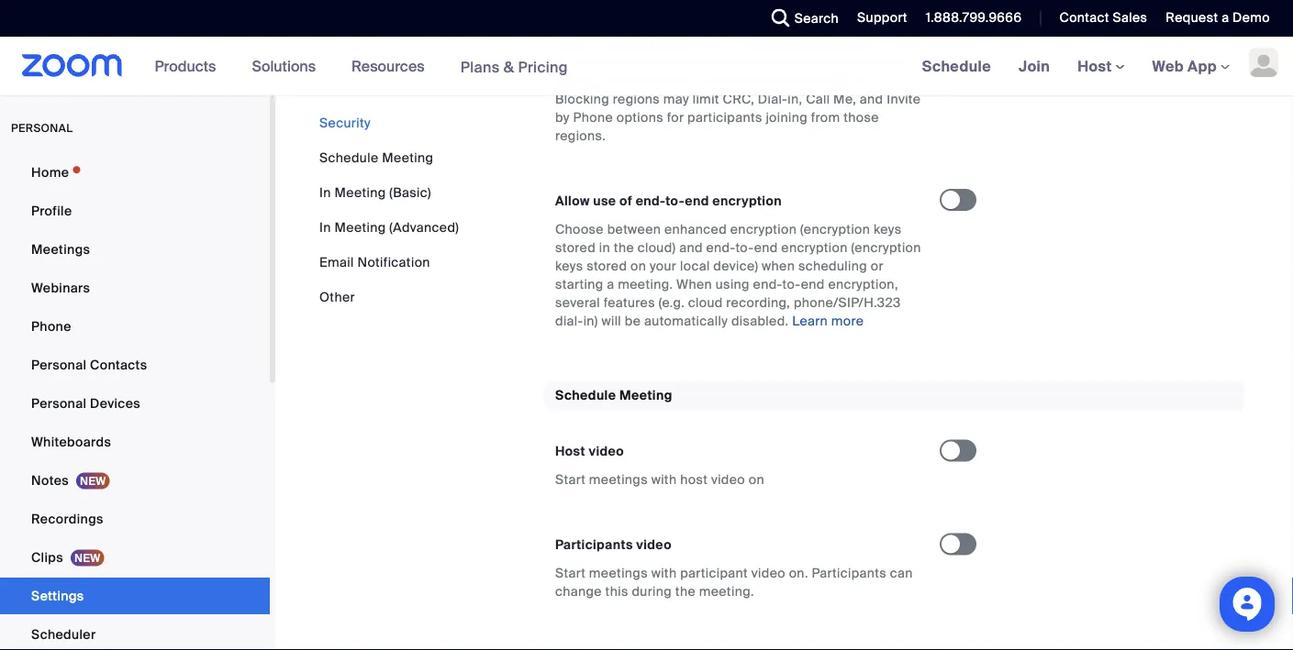 Task type: locate. For each thing, give the bounding box(es) containing it.
web
[[1152, 56, 1184, 76]]

support link
[[844, 0, 912, 37], [857, 9, 908, 26]]

plans & pricing link
[[460, 57, 568, 76], [460, 57, 568, 76]]

meeting. inside start meetings with participant video on. participants can change this during the meeting.
[[699, 584, 754, 601]]

meeting up (basic)
[[382, 149, 434, 166]]

blocking
[[555, 91, 610, 108]]

0 vertical spatial schedule meeting
[[319, 149, 434, 166]]

participants up change
[[555, 537, 633, 554]]

whiteboards
[[31, 434, 111, 451]]

determine whether users from specific regions or countries can join meetings/webinars on your account by adding them to your approved list or blocked list. blocking regions may limit crc, dial-in, call me, and invite by phone options for participants joining from those regions.
[[555, 35, 921, 144]]

meetings inside start meetings with participant video on. participants can change this during the meeting.
[[589, 565, 648, 582]]

1 vertical spatial meetings
[[589, 565, 648, 582]]

dial-
[[758, 91, 788, 108]]

0 vertical spatial in
[[319, 184, 331, 201]]

contact sales link
[[1046, 0, 1152, 37], [1060, 9, 1148, 26]]

personal devices link
[[0, 386, 270, 422]]

0 vertical spatial the
[[614, 239, 634, 256]]

with for host
[[651, 472, 677, 489]]

phone down blocking
[[573, 109, 613, 126]]

0 horizontal spatial regions
[[613, 91, 660, 108]]

in)
[[583, 313, 598, 330]]

0 horizontal spatial end
[[685, 192, 709, 209]]

with up during
[[651, 565, 677, 582]]

end up enhanced
[[685, 192, 709, 209]]

2 vertical spatial schedule
[[555, 387, 616, 404]]

start meetings with host video on
[[555, 472, 765, 489]]

allow
[[555, 192, 590, 209]]

host for host video
[[555, 443, 586, 460]]

2 meetings from the top
[[589, 565, 648, 582]]

0 vertical spatial on
[[794, 54, 810, 71]]

home link
[[0, 154, 270, 191]]

by right account at the top of page
[[898, 54, 912, 71]]

encryption up when on the top of page
[[730, 221, 797, 238]]

personal menu menu
[[0, 154, 270, 651]]

2 personal from the top
[[31, 395, 87, 412]]

the right the in
[[614, 239, 634, 256]]

in up email
[[319, 219, 331, 236]]

(encryption up the scheduling at the top right of the page
[[800, 221, 870, 238]]

or
[[853, 35, 866, 52], [774, 72, 787, 89], [871, 258, 884, 275]]

1 vertical spatial start
[[555, 565, 586, 582]]

plans & pricing
[[460, 57, 568, 76]]

of
[[620, 192, 632, 209]]

1 vertical spatial and
[[679, 239, 703, 256]]

2 horizontal spatial to-
[[782, 276, 801, 293]]

encryption up enhanced
[[713, 192, 782, 209]]

encryption,
[[828, 276, 898, 293]]

to- down when on the top of page
[[782, 276, 801, 293]]

crc,
[[723, 91, 755, 108]]

1 vertical spatial in
[[319, 219, 331, 236]]

1 horizontal spatial the
[[675, 584, 696, 601]]

0 vertical spatial with
[[651, 472, 677, 489]]

on up blocked
[[794, 54, 810, 71]]

on inside schedule meeting element
[[749, 472, 765, 489]]

start inside start meetings with participant video on. participants can change this during the meeting.
[[555, 565, 586, 582]]

in down schedule meeting link
[[319, 184, 331, 201]]

by up regions.
[[555, 109, 570, 126]]

a inside the choose between enhanced encryption (encryption keys stored in the cloud) and end-to-end encryption (encryption keys stored on your local device) when scheduling or starting a meeting. when using end-to-end encryption, several features (e.g. cloud recording, phone/sip/h.323 dial-in) will be automatically disabled.
[[607, 276, 614, 293]]

your up blocked
[[813, 54, 840, 71]]

or up account at the top of page
[[853, 35, 866, 52]]

zoom logo image
[[22, 54, 123, 77]]

web app
[[1152, 56, 1217, 76]]

1 horizontal spatial schedule meeting
[[555, 387, 673, 404]]

2 in from the top
[[319, 219, 331, 236]]

notes
[[31, 472, 69, 489]]

0 vertical spatial or
[[853, 35, 866, 52]]

schedule inside menu bar
[[319, 149, 379, 166]]

0 horizontal spatial or
[[774, 72, 787, 89]]

menu bar
[[319, 114, 459, 307]]

banner
[[0, 37, 1293, 97]]

encryption up the scheduling at the top right of the page
[[781, 239, 848, 256]]

regions up options
[[613, 91, 660, 108]]

meeting up email notification link
[[335, 219, 386, 236]]

1 in from the top
[[319, 184, 331, 201]]

can inside start meetings with participant video on. participants can change this during the meeting.
[[890, 565, 913, 582]]

0 vertical spatial a
[[1222, 9, 1229, 26]]

0 horizontal spatial participants
[[555, 537, 633, 554]]

search
[[795, 10, 839, 27]]

1 vertical spatial by
[[555, 109, 570, 126]]

1 horizontal spatial end
[[754, 239, 778, 256]]

keys up encryption,
[[874, 221, 902, 238]]

1 horizontal spatial phone
[[573, 109, 613, 126]]

end up when on the top of page
[[754, 239, 778, 256]]

and up local in the top right of the page
[[679, 239, 703, 256]]

to- up device)
[[736, 239, 754, 256]]

2 horizontal spatial end
[[801, 276, 825, 293]]

schedule meeting up in meeting (basic) link
[[319, 149, 434, 166]]

1 vertical spatial on
[[631, 258, 646, 275]]

video left the on.
[[752, 565, 786, 582]]

phone
[[573, 109, 613, 126], [31, 318, 71, 335]]

1 vertical spatial participants
[[812, 565, 887, 582]]

profile link
[[0, 193, 270, 229]]

personal up personal devices
[[31, 357, 87, 374]]

meetings navigation
[[908, 37, 1293, 97]]

(basic)
[[389, 184, 431, 201]]

1 horizontal spatial end-
[[706, 239, 736, 256]]

1 vertical spatial with
[[651, 565, 677, 582]]

0 vertical spatial phone
[[573, 109, 613, 126]]

regions down search
[[802, 35, 850, 52]]

1 vertical spatial your
[[653, 72, 680, 89]]

&
[[504, 57, 514, 76]]

meetings link
[[0, 231, 270, 268]]

host for host
[[1078, 56, 1116, 76]]

meeting. down participant at the right bottom of page
[[699, 584, 754, 601]]

1 meetings from the top
[[589, 472, 648, 489]]

0 vertical spatial meetings
[[589, 472, 648, 489]]

on inside 'determine whether users from specific regions or countries can join meetings/webinars on your account by adding them to your approved list or blocked list. blocking regions may limit crc, dial-in, call me, and invite by phone options for participants joining from those regions.'
[[794, 54, 810, 71]]

end- up device)
[[706, 239, 736, 256]]

your down cloud)
[[650, 258, 677, 275]]

2 vertical spatial your
[[650, 258, 677, 275]]

1 vertical spatial meeting.
[[699, 584, 754, 601]]

0 horizontal spatial phone
[[31, 318, 71, 335]]

0 horizontal spatial host
[[555, 443, 586, 460]]

0 horizontal spatial schedule
[[319, 149, 379, 166]]

1 vertical spatial schedule
[[319, 149, 379, 166]]

start
[[555, 472, 586, 489], [555, 565, 586, 582]]

webinars link
[[0, 270, 270, 307]]

2 with from the top
[[651, 565, 677, 582]]

resources button
[[352, 37, 433, 95]]

0 vertical spatial start
[[555, 472, 586, 489]]

approved
[[684, 72, 744, 89]]

scheduling
[[798, 258, 867, 275]]

meetings up this
[[589, 565, 648, 582]]

join link
[[1005, 37, 1064, 95]]

schedule inside meetings navigation
[[922, 56, 991, 76]]

end- up recording,
[[753, 276, 782, 293]]

the inside start meetings with participant video on. participants can change this during the meeting.
[[675, 584, 696, 601]]

and up those
[[860, 91, 883, 108]]

0 vertical spatial meeting.
[[618, 276, 673, 293]]

on down cloud)
[[631, 258, 646, 275]]

1 personal from the top
[[31, 357, 87, 374]]

home
[[31, 164, 69, 181]]

0 horizontal spatial a
[[607, 276, 614, 293]]

host inside meetings navigation
[[1078, 56, 1116, 76]]

video right host
[[711, 472, 745, 489]]

1 vertical spatial host
[[555, 443, 586, 460]]

2 vertical spatial to-
[[782, 276, 801, 293]]

1 horizontal spatial regions
[[802, 35, 850, 52]]

in,
[[788, 91, 803, 108]]

0 horizontal spatial on
[[631, 258, 646, 275]]

recording,
[[726, 294, 790, 311]]

1 vertical spatial or
[[774, 72, 787, 89]]

phone link
[[0, 308, 270, 345]]

a left demo in the top right of the page
[[1222, 9, 1229, 26]]

1 start from the top
[[555, 472, 586, 489]]

0 vertical spatial by
[[898, 54, 912, 71]]

personal
[[31, 357, 87, 374], [31, 395, 87, 412]]

meetings down host video at bottom left
[[589, 472, 648, 489]]

2 horizontal spatial or
[[871, 258, 884, 275]]

automatically
[[644, 313, 728, 330]]

from up meetings/webinars
[[717, 35, 746, 52]]

1 vertical spatial phone
[[31, 318, 71, 335]]

host video
[[555, 443, 624, 460]]

end- right of
[[636, 192, 666, 209]]

personal devices
[[31, 395, 140, 412]]

on right host
[[749, 472, 765, 489]]

0 vertical spatial end
[[685, 192, 709, 209]]

features
[[604, 294, 655, 311]]

regions
[[802, 35, 850, 52], [613, 91, 660, 108]]

participants right the on.
[[812, 565, 887, 582]]

on.
[[789, 565, 808, 582]]

0 vertical spatial schedule
[[922, 56, 991, 76]]

stored down choose
[[555, 239, 596, 256]]

personal up whiteboards
[[31, 395, 87, 412]]

0 vertical spatial personal
[[31, 357, 87, 374]]

from down call
[[811, 109, 840, 126]]

1 vertical spatial the
[[675, 584, 696, 601]]

participants inside start meetings with participant video on. participants can change this during the meeting.
[[812, 565, 887, 582]]

meeting for the in meeting (advanced) link
[[335, 219, 386, 236]]

1 vertical spatial regions
[[613, 91, 660, 108]]

0 horizontal spatial keys
[[555, 258, 583, 275]]

0 vertical spatial from
[[717, 35, 746, 52]]

2 vertical spatial end-
[[753, 276, 782, 293]]

stored
[[555, 239, 596, 256], [587, 258, 627, 275]]

meeting for in meeting (basic) link
[[335, 184, 386, 201]]

encryption
[[713, 192, 782, 209], [730, 221, 797, 238], [781, 239, 848, 256]]

keys up starting
[[555, 258, 583, 275]]

0 vertical spatial keys
[[874, 221, 902, 238]]

schedule meeting
[[319, 149, 434, 166], [555, 387, 673, 404]]

other
[[319, 289, 355, 306]]

1 horizontal spatial host
[[1078, 56, 1116, 76]]

1 vertical spatial from
[[811, 109, 840, 126]]

cloud
[[688, 294, 723, 311]]

or inside the choose between enhanced encryption (encryption keys stored in the cloud) and end-to-end encryption (encryption keys stored on your local device) when scheduling or starting a meeting. when using end-to-end encryption, several features (e.g. cloud recording, phone/sip/h.323 dial-in) will be automatically disabled.
[[871, 258, 884, 275]]

1 horizontal spatial meeting.
[[699, 584, 754, 601]]

2 horizontal spatial on
[[794, 54, 810, 71]]

pricing
[[518, 57, 568, 76]]

0 horizontal spatial and
[[679, 239, 703, 256]]

1 with from the top
[[651, 472, 677, 489]]

your up may in the right top of the page
[[653, 72, 680, 89]]

or up dial-
[[774, 72, 787, 89]]

1 vertical spatial end
[[754, 239, 778, 256]]

me,
[[834, 91, 856, 108]]

meeting down be
[[620, 387, 673, 404]]

them
[[602, 72, 634, 89]]

can
[[618, 54, 641, 71], [890, 565, 913, 582]]

start down host video at bottom left
[[555, 472, 586, 489]]

menu bar containing security
[[319, 114, 459, 307]]

with left host
[[651, 472, 677, 489]]

(encryption up encryption,
[[851, 239, 921, 256]]

countries
[[555, 54, 614, 71]]

1 vertical spatial personal
[[31, 395, 87, 412]]

support
[[857, 9, 908, 26]]

phone down webinars
[[31, 318, 71, 335]]

end down the scheduling at the top right of the page
[[801, 276, 825, 293]]

meeting. up features
[[618, 276, 673, 293]]

0 horizontal spatial schedule meeting
[[319, 149, 434, 166]]

1 vertical spatial a
[[607, 276, 614, 293]]

personal for personal contacts
[[31, 357, 87, 374]]

schedule down 1.888.799.9666
[[922, 56, 991, 76]]

schedule meeting up host video at bottom left
[[555, 387, 673, 404]]

adding
[[555, 72, 598, 89]]

participants
[[688, 109, 762, 126]]

meeting.
[[618, 276, 673, 293], [699, 584, 754, 601]]

participants
[[555, 537, 633, 554], [812, 565, 887, 582]]

or up encryption,
[[871, 258, 884, 275]]

1 horizontal spatial can
[[890, 565, 913, 582]]

host
[[1078, 56, 1116, 76], [555, 443, 586, 460]]

2 vertical spatial on
[[749, 472, 765, 489]]

a up features
[[607, 276, 614, 293]]

1 vertical spatial can
[[890, 565, 913, 582]]

1.888.799.9666
[[926, 9, 1022, 26]]

1 vertical spatial schedule meeting
[[555, 387, 673, 404]]

call
[[806, 91, 830, 108]]

0 horizontal spatial meeting.
[[618, 276, 673, 293]]

with for participant
[[651, 565, 677, 582]]

be
[[625, 313, 641, 330]]

meeting down schedule meeting link
[[335, 184, 386, 201]]

regions.
[[555, 127, 606, 144]]

schedule up host video at bottom left
[[555, 387, 616, 404]]

with inside start meetings with participant video on. participants can change this during the meeting.
[[651, 565, 677, 582]]

determine
[[555, 35, 621, 52]]

to- up enhanced
[[666, 192, 685, 209]]

schedule down the security
[[319, 149, 379, 166]]

0 horizontal spatial by
[[555, 109, 570, 126]]

(e.g.
[[659, 294, 685, 311]]

0 vertical spatial can
[[618, 54, 641, 71]]

1 horizontal spatial from
[[811, 109, 840, 126]]

contact
[[1060, 9, 1109, 26]]

email
[[319, 254, 354, 271]]

1 horizontal spatial to-
[[736, 239, 754, 256]]

0 horizontal spatial the
[[614, 239, 634, 256]]

schedule meeting link
[[319, 149, 434, 166]]

start for start meetings with host video on
[[555, 472, 586, 489]]

2 horizontal spatial schedule
[[922, 56, 991, 76]]

0 horizontal spatial from
[[717, 35, 746, 52]]

2 start from the top
[[555, 565, 586, 582]]

meeting for schedule meeting link
[[382, 149, 434, 166]]

personal for personal devices
[[31, 395, 87, 412]]

plans
[[460, 57, 500, 76]]

1 horizontal spatial and
[[860, 91, 883, 108]]

the right during
[[675, 584, 696, 601]]

1 horizontal spatial participants
[[812, 565, 887, 582]]

start up change
[[555, 565, 586, 582]]

stored down the in
[[587, 258, 627, 275]]

host inside schedule meeting element
[[555, 443, 586, 460]]

0 vertical spatial end-
[[636, 192, 666, 209]]



Task type: describe. For each thing, give the bounding box(es) containing it.
several
[[555, 294, 600, 311]]

email notification
[[319, 254, 430, 271]]

account
[[844, 54, 894, 71]]

meetings
[[31, 241, 90, 258]]

on inside the choose between enhanced encryption (encryption keys stored in the cloud) and end-to-end encryption (encryption keys stored on your local device) when scheduling or starting a meeting. when using end-to-end encryption, several features (e.g. cloud recording, phone/sip/h.323 dial-in) will be automatically disabled.
[[631, 258, 646, 275]]

settings link
[[0, 578, 270, 615]]

notes link
[[0, 463, 270, 499]]

1 vertical spatial to-
[[736, 239, 754, 256]]

personal contacts
[[31, 357, 147, 374]]

solutions
[[252, 56, 316, 76]]

settings
[[31, 588, 84, 605]]

during
[[632, 584, 672, 601]]

more
[[831, 313, 864, 330]]

options
[[617, 109, 664, 126]]

participant
[[680, 565, 748, 582]]

blocked
[[790, 72, 841, 89]]

other link
[[319, 289, 355, 306]]

demo
[[1233, 9, 1270, 26]]

0 vertical spatial to-
[[666, 192, 685, 209]]

for
[[667, 109, 684, 126]]

and inside the choose between enhanced encryption (encryption keys stored in the cloud) and end-to-end encryption (encryption keys stored on your local device) when scheduling or starting a meeting. when using end-to-end encryption, several features (e.g. cloud recording, phone/sip/h.323 dial-in) will be automatically disabled.
[[679, 239, 703, 256]]

dial-
[[555, 313, 583, 330]]

1 vertical spatial encryption
[[730, 221, 797, 238]]

device)
[[713, 258, 758, 275]]

1.888.799.9666 button up join
[[912, 0, 1027, 37]]

personal contacts link
[[0, 347, 270, 384]]

in
[[599, 239, 610, 256]]

and inside 'determine whether users from specific regions or countries can join meetings/webinars on your account by adding them to your approved list or blocked list. blocking regions may limit crc, dial-in, call me, and invite by phone options for participants joining from those regions.'
[[860, 91, 883, 108]]

join
[[1019, 56, 1050, 76]]

app
[[1188, 56, 1217, 76]]

search button
[[758, 0, 844, 37]]

0 vertical spatial (encryption
[[800, 221, 870, 238]]

0 vertical spatial encryption
[[713, 192, 782, 209]]

profile picture image
[[1249, 48, 1279, 77]]

in for in meeting (basic)
[[319, 184, 331, 201]]

2 vertical spatial end
[[801, 276, 825, 293]]

phone/sip/h.323
[[794, 294, 901, 311]]

products
[[155, 56, 216, 76]]

this
[[605, 584, 628, 601]]

those
[[844, 109, 879, 126]]

may
[[663, 91, 689, 108]]

email notification link
[[319, 254, 430, 271]]

learn more
[[792, 313, 864, 330]]

meetings for participants
[[589, 565, 648, 582]]

0 vertical spatial participants
[[555, 537, 633, 554]]

users
[[679, 35, 713, 52]]

security link
[[319, 114, 371, 131]]

list
[[748, 72, 770, 89]]

0 vertical spatial regions
[[802, 35, 850, 52]]

host
[[680, 472, 708, 489]]

using
[[716, 276, 750, 293]]

personal
[[11, 121, 73, 135]]

between
[[607, 221, 661, 238]]

when
[[762, 258, 795, 275]]

video up during
[[636, 537, 672, 554]]

whether
[[625, 35, 675, 52]]

cloud)
[[638, 239, 676, 256]]

enhanced
[[664, 221, 727, 238]]

1 vertical spatial (encryption
[[851, 239, 921, 256]]

allow use of end-to-end encryption
[[555, 192, 782, 209]]

0 vertical spatial your
[[813, 54, 840, 71]]

video up start meetings with host video on
[[589, 443, 624, 460]]

2 horizontal spatial end-
[[753, 276, 782, 293]]

in meeting (advanced) link
[[319, 219, 459, 236]]

meetings/webinars
[[670, 54, 791, 71]]

use
[[593, 192, 616, 209]]

whiteboards link
[[0, 424, 270, 461]]

product information navigation
[[141, 37, 582, 97]]

starting
[[555, 276, 603, 293]]

recordings link
[[0, 501, 270, 538]]

phone inside personal menu menu
[[31, 318, 71, 335]]

1.888.799.9666 button up schedule link
[[926, 9, 1022, 26]]

join
[[644, 54, 667, 71]]

web app button
[[1152, 56, 1230, 76]]

2 vertical spatial encryption
[[781, 239, 848, 256]]

1 horizontal spatial schedule
[[555, 387, 616, 404]]

your inside the choose between enhanced encryption (encryption keys stored in the cloud) and end-to-end encryption (encryption keys stored on your local device) when scheduling or starting a meeting. when using end-to-end encryption, several features (e.g. cloud recording, phone/sip/h.323 dial-in) will be automatically disabled.
[[650, 258, 677, 275]]

recordings
[[31, 511, 103, 528]]

when
[[677, 276, 712, 293]]

1 horizontal spatial by
[[898, 54, 912, 71]]

learn more link
[[792, 313, 864, 330]]

resources
[[352, 56, 425, 76]]

can inside 'determine whether users from specific regions or countries can join meetings/webinars on your account by adding them to your approved list or blocked list. blocking regions may limit crc, dial-in, call me, and invite by phone options for participants joining from those regions.'
[[618, 54, 641, 71]]

phone inside 'determine whether users from specific regions or countries can join meetings/webinars on your account by adding them to your approved list or blocked list. blocking regions may limit crc, dial-in, call me, and invite by phone options for participants joining from those regions.'
[[573, 109, 613, 126]]

in for in meeting (advanced)
[[319, 219, 331, 236]]

0 vertical spatial stored
[[555, 239, 596, 256]]

security
[[319, 114, 371, 131]]

(advanced)
[[389, 219, 459, 236]]

joining
[[766, 109, 808, 126]]

meeting. inside the choose between enhanced encryption (encryption keys stored in the cloud) and end-to-end encryption (encryption keys stored on your local device) when scheduling or starting a meeting. when using end-to-end encryption, several features (e.g. cloud recording, phone/sip/h.323 dial-in) will be automatically disabled.
[[618, 276, 673, 293]]

start meetings with participant video on. participants can change this during the meeting.
[[555, 565, 913, 601]]

devices
[[90, 395, 140, 412]]

choose between enhanced encryption (encryption keys stored in the cloud) and end-to-end encryption (encryption keys stored on your local device) when scheduling or starting a meeting. when using end-to-end encryption, several features (e.g. cloud recording, phone/sip/h.323 dial-in) will be automatically disabled.
[[555, 221, 921, 330]]

contact sales
[[1060, 9, 1148, 26]]

specific
[[749, 35, 799, 52]]

1 horizontal spatial keys
[[874, 221, 902, 238]]

request
[[1166, 9, 1218, 26]]

the inside the choose between enhanced encryption (encryption keys stored in the cloud) and end-to-end encryption (encryption keys stored on your local device) when scheduling or starting a meeting. when using end-to-end encryption, several features (e.g. cloud recording, phone/sip/h.323 dial-in) will be automatically disabled.
[[614, 239, 634, 256]]

list.
[[844, 72, 871, 89]]

start for start meetings with participant video on. participants can change this during the meeting.
[[555, 565, 586, 582]]

schedule link
[[908, 37, 1005, 95]]

in meeting (advanced)
[[319, 219, 459, 236]]

local
[[680, 258, 710, 275]]

1 horizontal spatial a
[[1222, 9, 1229, 26]]

0 horizontal spatial end-
[[636, 192, 666, 209]]

1 horizontal spatial or
[[853, 35, 866, 52]]

profile
[[31, 202, 72, 219]]

in meeting (basic)
[[319, 184, 431, 201]]

schedule meeting element
[[544, 382, 1245, 651]]

video inside start meetings with participant video on. participants can change this during the meeting.
[[752, 565, 786, 582]]

participants video
[[555, 537, 672, 554]]

banner containing products
[[0, 37, 1293, 97]]

1 vertical spatial stored
[[587, 258, 627, 275]]

1 vertical spatial end-
[[706, 239, 736, 256]]

change
[[555, 584, 602, 601]]

notification
[[357, 254, 430, 271]]

clips
[[31, 549, 63, 566]]

sales
[[1113, 9, 1148, 26]]

meetings for host
[[589, 472, 648, 489]]



Task type: vqa. For each thing, say whether or not it's contained in the screenshot.
webinars.
no



